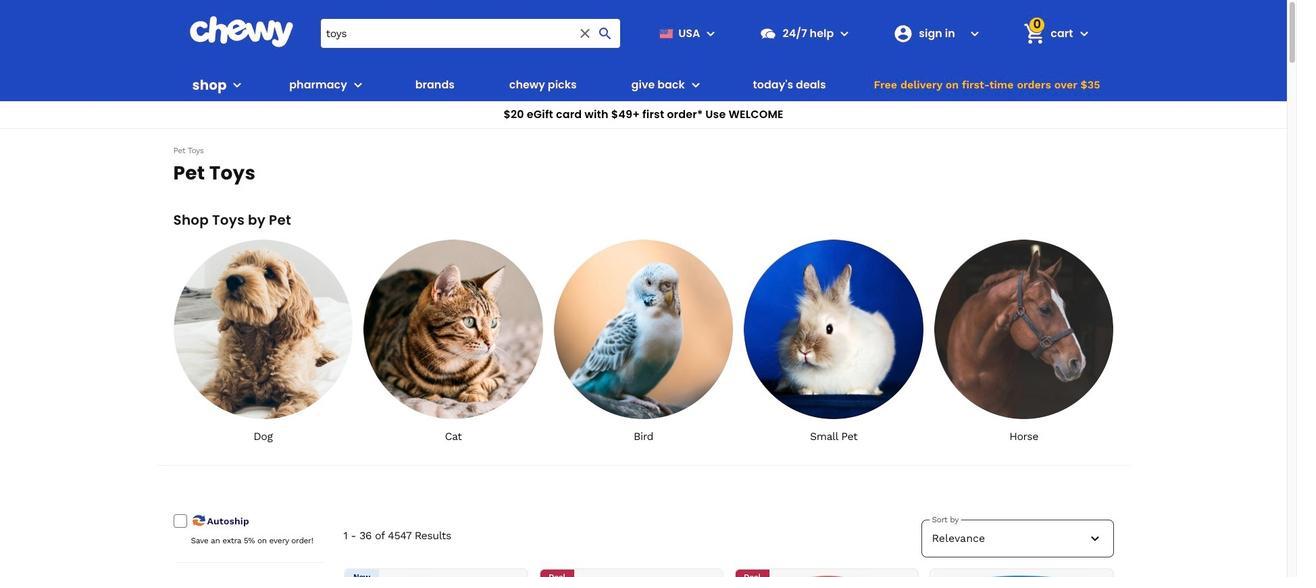 Task type: locate. For each thing, give the bounding box(es) containing it.
0 horizontal spatial menu image
[[229, 77, 246, 93]]

0 vertical spatial menu image
[[703, 25, 719, 42]]

Product search field
[[321, 19, 621, 48]]

menu image up the give back menu image
[[703, 25, 719, 42]]

chewy support image
[[760, 25, 777, 42]]

bird image
[[554, 240, 733, 419]]

submit search image
[[598, 25, 614, 42]]

chewy home image
[[189, 16, 294, 47]]

pharmacy menu image
[[350, 77, 366, 93]]

dog image
[[173, 240, 353, 419]]

chuckit! fetch ball medley triple pack dog toy, small image
[[938, 575, 1105, 578]]

cart menu image
[[1076, 25, 1092, 42]]

cat image
[[364, 240, 543, 419]]

give back menu image
[[688, 77, 704, 93]]

menu image down chewy home image
[[229, 77, 246, 93]]

delete search image
[[577, 25, 594, 42]]

Search text field
[[321, 19, 621, 48]]

1 horizontal spatial menu image
[[703, 25, 719, 42]]

menu image
[[703, 25, 719, 42], [229, 77, 246, 93]]

small pet image
[[744, 240, 924, 419]]



Task type: describe. For each thing, give the bounding box(es) containing it.
catstages garden fur-ends plush catnip cat toy, multicolor, 6 count image
[[547, 575, 715, 578]]

chuckit! paraflight dog toy, large image
[[743, 575, 910, 578]]

site banner
[[0, 0, 1287, 129]]

catstages kitt'n candy kicker pink interactive catnip cat toy, pink image
[[352, 575, 520, 578]]

account menu image
[[967, 25, 983, 42]]

help menu image
[[837, 25, 853, 42]]

horse image
[[934, 240, 1114, 419]]

1 vertical spatial menu image
[[229, 77, 246, 93]]

items image
[[1023, 22, 1047, 45]]



Task type: vqa. For each thing, say whether or not it's contained in the screenshot.
DOG image
yes



